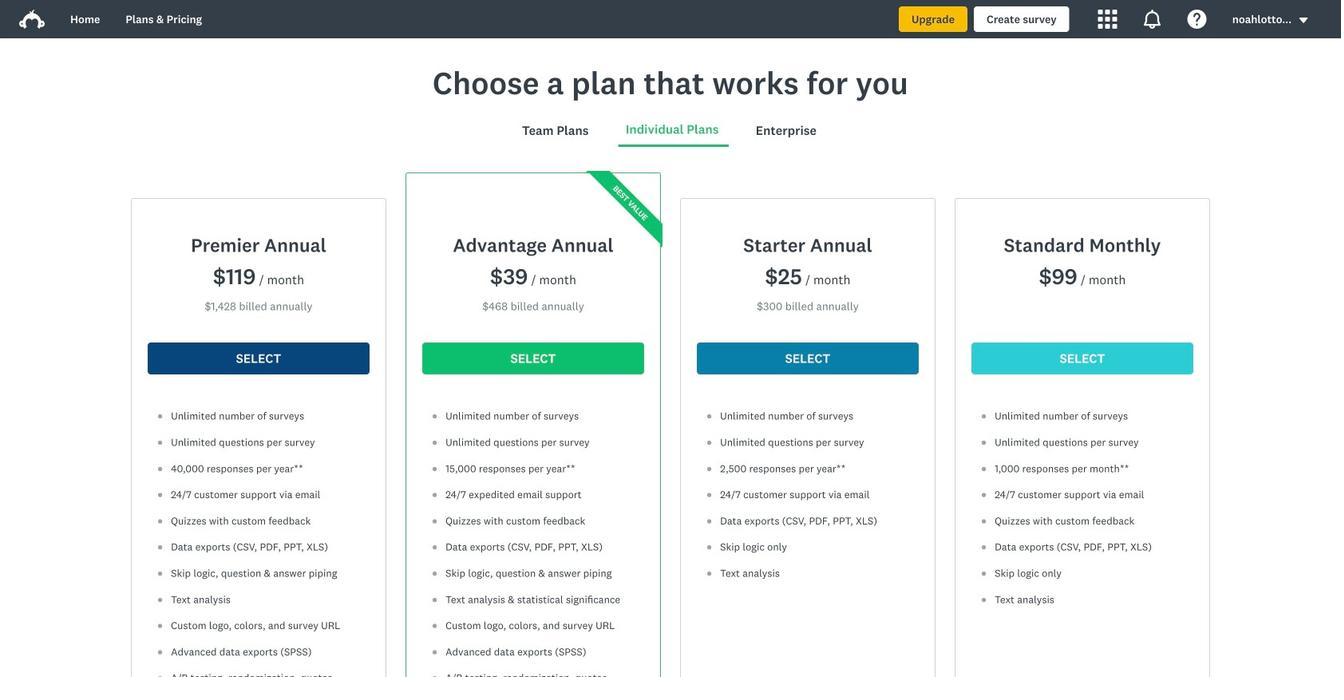 Task type: describe. For each thing, give the bounding box(es) containing it.
notification center icon image
[[1143, 10, 1162, 29]]

2 brand logo image from the top
[[19, 10, 45, 29]]



Task type: vqa. For each thing, say whether or not it's contained in the screenshot.
1st Brand logo from the bottom
yes



Task type: locate. For each thing, give the bounding box(es) containing it.
products icon image
[[1098, 10, 1118, 29], [1098, 10, 1118, 29]]

1 brand logo image from the top
[[19, 6, 45, 32]]

brand logo image
[[19, 6, 45, 32], [19, 10, 45, 29]]

help icon image
[[1188, 10, 1207, 29]]

dropdown arrow icon image
[[1298, 15, 1309, 26], [1300, 18, 1308, 23]]



